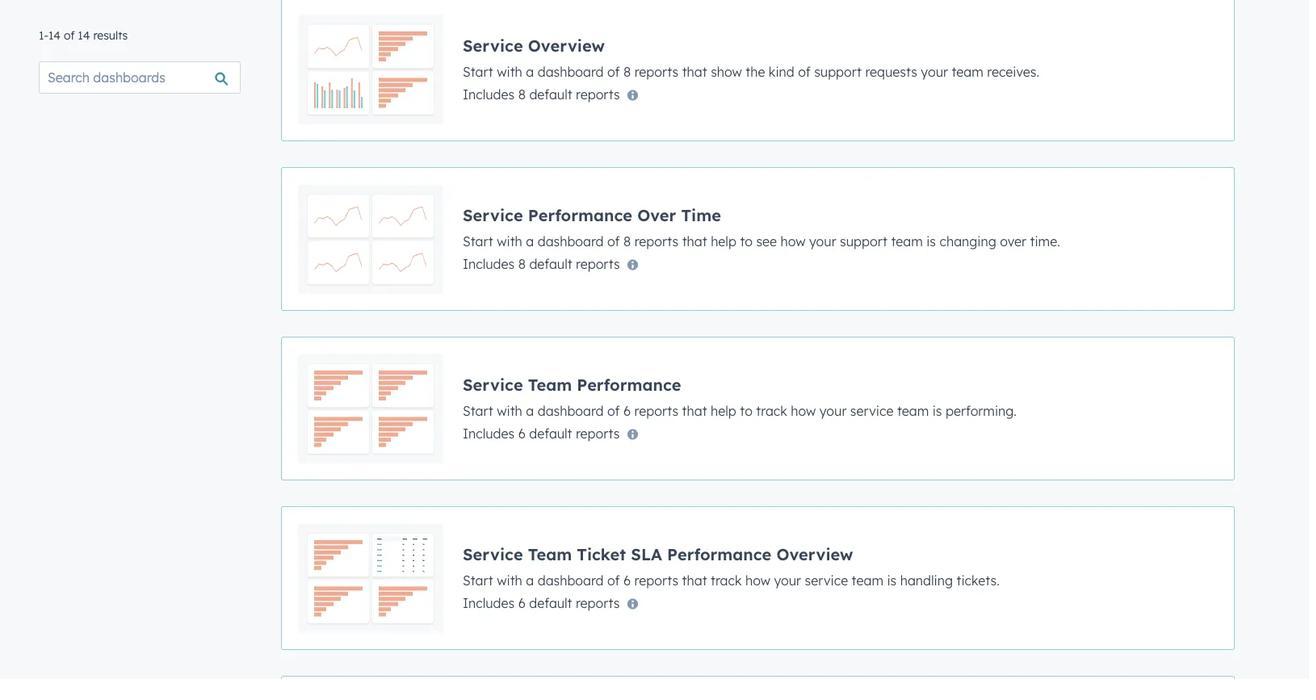 Task type: vqa. For each thing, say whether or not it's contained in the screenshot.
48
no



Task type: locate. For each thing, give the bounding box(es) containing it.
2 dashboard from the top
[[538, 233, 604, 249]]

service inside service team ticket sla performance overview start with a dashboard of 6 reports that track how your service team is handling tickets.
[[463, 544, 523, 564]]

your inside service team performance start with a dashboard of 6 reports that help to track how your service team is performing.
[[820, 403, 847, 419]]

help
[[711, 233, 737, 249], [711, 403, 736, 419]]

changing
[[940, 233, 997, 249]]

3 includes from the top
[[463, 425, 515, 441]]

2 help from the top
[[711, 403, 736, 419]]

team inside service team ticket sla performance overview start with a dashboard of 6 reports that track how your service team is handling tickets.
[[528, 544, 572, 564]]

0 horizontal spatial service
[[805, 572, 848, 588]]

of
[[64, 28, 75, 42], [607, 63, 620, 80], [798, 63, 811, 80], [607, 233, 620, 249], [607, 403, 620, 419], [607, 572, 620, 588]]

team left performing.
[[897, 403, 929, 419]]

support
[[814, 63, 862, 80], [840, 233, 888, 249]]

1 vertical spatial performance
[[577, 374, 681, 395]]

4 that from the top
[[682, 572, 707, 588]]

1 horizontal spatial service
[[850, 403, 894, 419]]

2 includes 8 default reports from the top
[[463, 256, 620, 272]]

your for service overview
[[921, 63, 948, 80]]

how inside service performance over time start with a dashboard of 8 reports that help to see how your support team is changing over time.
[[781, 233, 806, 249]]

start
[[463, 63, 493, 80], [463, 233, 493, 249], [463, 403, 493, 419], [463, 572, 493, 588]]

is left changing
[[927, 233, 936, 249]]

2 that from the top
[[682, 233, 707, 249]]

0 vertical spatial to
[[740, 233, 753, 249]]

1 vertical spatial overview
[[777, 544, 853, 564]]

team inside service team performance start with a dashboard of 6 reports that help to track how your service team is performing.
[[528, 374, 572, 395]]

none checkbox service team performance
[[281, 337, 1235, 481]]

0 vertical spatial support
[[814, 63, 862, 80]]

2 start from the top
[[463, 233, 493, 249]]

service inside service team performance start with a dashboard of 6 reports that help to track how your service team is performing.
[[463, 374, 523, 395]]

4 default from the top
[[529, 595, 572, 611]]

1 horizontal spatial track
[[756, 403, 787, 419]]

dashboard inside service team ticket sla performance overview start with a dashboard of 6 reports that track how your service team is handling tickets.
[[538, 572, 604, 588]]

1 dashboard from the top
[[538, 63, 604, 80]]

team left handling
[[852, 572, 884, 588]]

none checkbox containing service team ticket sla performance overview
[[281, 506, 1235, 650]]

4 with from the top
[[497, 572, 522, 588]]

is inside service team ticket sla performance overview start with a dashboard of 6 reports that track how your service team is handling tickets.
[[887, 572, 897, 588]]

None checkbox
[[281, 0, 1235, 141], [281, 337, 1235, 481]]

1 that from the top
[[682, 63, 707, 80]]

is left handling
[[887, 572, 897, 588]]

help inside service team performance start with a dashboard of 6 reports that help to track how your service team is performing.
[[711, 403, 736, 419]]

includes for service performance over time
[[463, 256, 515, 272]]

includes inside service team ticket sla performance overview checkbox
[[463, 595, 515, 611]]

none checkbox containing service team performance
[[281, 337, 1235, 481]]

your inside service performance over time start with a dashboard of 8 reports that help to see how your support team is changing over time.
[[809, 233, 836, 249]]

3 dashboard from the top
[[538, 403, 604, 419]]

1 help from the top
[[711, 233, 737, 249]]

0 horizontal spatial track
[[711, 572, 742, 588]]

0 vertical spatial track
[[756, 403, 787, 419]]

team left receives.
[[952, 63, 984, 80]]

6 inside service team performance start with a dashboard of 6 reports that help to track how your service team is performing.
[[623, 403, 631, 419]]

includes 8 default reports for performance
[[463, 256, 620, 272]]

team left changing
[[891, 233, 923, 249]]

overview inside service overview start with a dashboard of 8 reports that show the kind of support requests your team receives.
[[528, 35, 605, 55]]

service
[[463, 35, 523, 55], [463, 205, 523, 225], [463, 374, 523, 395], [463, 544, 523, 564]]

is inside service performance over time start with a dashboard of 8 reports that help to see how your support team is changing over time.
[[927, 233, 936, 249]]

4 a from the top
[[526, 572, 534, 588]]

0 vertical spatial includes 6 default reports
[[463, 425, 620, 441]]

service for service performance over time
[[463, 205, 523, 225]]

how
[[781, 233, 806, 249], [791, 403, 816, 419], [746, 572, 771, 588]]

that inside service team ticket sla performance overview start with a dashboard of 6 reports that track how your service team is handling tickets.
[[682, 572, 707, 588]]

dashboard
[[538, 63, 604, 80], [538, 233, 604, 249], [538, 403, 604, 419], [538, 572, 604, 588]]

service for service team ticket sla performance overview
[[463, 544, 523, 564]]

1 vertical spatial includes 8 default reports
[[463, 256, 620, 272]]

team inside service overview start with a dashboard of 8 reports that show the kind of support requests your team receives.
[[952, 63, 984, 80]]

1 a from the top
[[526, 63, 534, 80]]

1 vertical spatial team
[[528, 544, 572, 564]]

2 none checkbox from the top
[[281, 337, 1235, 481]]

4 service from the top
[[463, 544, 523, 564]]

over
[[1000, 233, 1027, 249]]

1 none checkbox from the top
[[281, 167, 1235, 311]]

team for performance
[[528, 374, 572, 395]]

dashboard inside service performance over time start with a dashboard of 8 reports that help to see how your support team is changing over time.
[[538, 233, 604, 249]]

service team performance start with a dashboard of 6 reports that help to track how your service team is performing.
[[463, 374, 1017, 419]]

service
[[850, 403, 894, 419], [805, 572, 848, 588]]

your
[[921, 63, 948, 80], [809, 233, 836, 249], [820, 403, 847, 419], [774, 572, 801, 588]]

a inside service performance over time start with a dashboard of 8 reports that help to see how your support team is changing over time.
[[526, 233, 534, 249]]

support inside service overview start with a dashboard of 8 reports that show the kind of support requests your team receives.
[[814, 63, 862, 80]]

1 vertical spatial how
[[791, 403, 816, 419]]

your inside service team ticket sla performance overview start with a dashboard of 6 reports that track how your service team is handling tickets.
[[774, 572, 801, 588]]

3 default from the top
[[529, 425, 572, 441]]

2 team from the top
[[528, 544, 572, 564]]

overview inside service team ticket sla performance overview start with a dashboard of 6 reports that track how your service team is handling tickets.
[[777, 544, 853, 564]]

that
[[682, 63, 707, 80], [682, 233, 707, 249], [682, 403, 707, 419], [682, 572, 707, 588]]

service team performance image
[[298, 354, 443, 464]]

2 none checkbox from the top
[[281, 506, 1235, 650]]

1 vertical spatial service
[[805, 572, 848, 588]]

is
[[927, 233, 936, 249], [933, 403, 942, 419], [887, 572, 897, 588]]

Search search field
[[39, 61, 241, 94]]

1 vertical spatial help
[[711, 403, 736, 419]]

includes 8 default reports inside service overview option
[[463, 86, 620, 102]]

a inside service team performance start with a dashboard of 6 reports that help to track how your service team is performing.
[[526, 403, 534, 419]]

includes inside service overview option
[[463, 86, 515, 102]]

2 default from the top
[[529, 256, 572, 272]]

with
[[497, 63, 522, 80], [497, 233, 522, 249], [497, 403, 522, 419], [497, 572, 522, 588]]

2 vertical spatial is
[[887, 572, 897, 588]]

2 with from the top
[[497, 233, 522, 249]]

performing.
[[946, 403, 1017, 419]]

1 with from the top
[[497, 63, 522, 80]]

that inside service performance over time start with a dashboard of 8 reports that help to see how your support team is changing over time.
[[682, 233, 707, 249]]

service inside service team performance start with a dashboard of 6 reports that help to track how your service team is performing.
[[850, 403, 894, 419]]

default
[[529, 86, 572, 102], [529, 256, 572, 272], [529, 425, 572, 441], [529, 595, 572, 611]]

of inside service team ticket sla performance overview start with a dashboard of 6 reports that track how your service team is handling tickets.
[[607, 572, 620, 588]]

0 vertical spatial includes 8 default reports
[[463, 86, 620, 102]]

team
[[952, 63, 984, 80], [891, 233, 923, 249], [897, 403, 929, 419], [852, 572, 884, 588]]

none checkbox service overview
[[281, 0, 1235, 141]]

1 includes from the top
[[463, 86, 515, 102]]

performance
[[528, 205, 632, 225], [577, 374, 681, 395], [667, 544, 772, 564]]

includes inside service team performance option
[[463, 425, 515, 441]]

0 vertical spatial help
[[711, 233, 737, 249]]

includes 6 default reports inside service team ticket sla performance overview checkbox
[[463, 595, 620, 611]]

none checkbox containing service overview
[[281, 0, 1235, 141]]

overview
[[528, 35, 605, 55], [777, 544, 853, 564]]

1 vertical spatial track
[[711, 572, 742, 588]]

4 start from the top
[[463, 572, 493, 588]]

service overview image
[[298, 15, 443, 124]]

0 vertical spatial none checkbox
[[281, 0, 1235, 141]]

1 team from the top
[[528, 374, 572, 395]]

a
[[526, 63, 534, 80], [526, 233, 534, 249], [526, 403, 534, 419], [526, 572, 534, 588]]

1 none checkbox from the top
[[281, 0, 1235, 141]]

none checkbox containing service performance over time
[[281, 167, 1235, 311]]

0 vertical spatial overview
[[528, 35, 605, 55]]

includes 6 default reports inside service team performance option
[[463, 425, 620, 441]]

0 horizontal spatial overview
[[528, 35, 605, 55]]

includes 6 default reports
[[463, 425, 620, 441], [463, 595, 620, 611]]

2 vertical spatial how
[[746, 572, 771, 588]]

reports
[[635, 63, 679, 80], [576, 86, 620, 102], [635, 233, 679, 249], [576, 256, 620, 272], [635, 403, 679, 419], [576, 425, 620, 441], [635, 572, 679, 588], [576, 595, 620, 611]]

1 horizontal spatial overview
[[777, 544, 853, 564]]

2 includes 6 default reports from the top
[[463, 595, 620, 611]]

1 to from the top
[[740, 233, 753, 249]]

None checkbox
[[281, 167, 1235, 311], [281, 506, 1235, 650]]

with inside service overview start with a dashboard of 8 reports that show the kind of support requests your team receives.
[[497, 63, 522, 80]]

3 a from the top
[[526, 403, 534, 419]]

0 vertical spatial is
[[927, 233, 936, 249]]

0 horizontal spatial 14
[[48, 28, 61, 42]]

reports inside service overview start with a dashboard of 8 reports that show the kind of support requests your team receives.
[[635, 63, 679, 80]]

0 vertical spatial performance
[[528, 205, 632, 225]]

2 14 from the left
[[78, 28, 90, 42]]

service inside service overview start with a dashboard of 8 reports that show the kind of support requests your team receives.
[[463, 35, 523, 55]]

requests
[[865, 63, 917, 80]]

service team ticket sla performance overview image
[[298, 523, 443, 633]]

3 start from the top
[[463, 403, 493, 419]]

3 service from the top
[[463, 374, 523, 395]]

1-
[[39, 28, 48, 42]]

2 a from the top
[[526, 233, 534, 249]]

of inside service team performance start with a dashboard of 6 reports that help to track how your service team is performing.
[[607, 403, 620, 419]]

start inside service performance over time start with a dashboard of 8 reports that help to see how your support team is changing over time.
[[463, 233, 493, 249]]

1 includes 6 default reports from the top
[[463, 425, 620, 441]]

time.
[[1030, 233, 1060, 249]]

your for service performance over time
[[809, 233, 836, 249]]

team inside service performance over time start with a dashboard of 8 reports that help to see how your support team is changing over time.
[[891, 233, 923, 249]]

default for ticket
[[529, 595, 572, 611]]

to
[[740, 233, 753, 249], [740, 403, 753, 419]]

1 vertical spatial support
[[840, 233, 888, 249]]

1 includes 8 default reports from the top
[[463, 86, 620, 102]]

service inside service performance over time start with a dashboard of 8 reports that help to see how your support team is changing over time.
[[463, 205, 523, 225]]

track
[[756, 403, 787, 419], [711, 572, 742, 588]]

1 vertical spatial none checkbox
[[281, 337, 1235, 481]]

includes
[[463, 86, 515, 102], [463, 256, 515, 272], [463, 425, 515, 441], [463, 595, 515, 611]]

start inside service team ticket sla performance overview start with a dashboard of 6 reports that track how your service team is handling tickets.
[[463, 572, 493, 588]]

with inside service performance over time start with a dashboard of 8 reports that help to see how your support team is changing over time.
[[497, 233, 522, 249]]

see
[[756, 233, 777, 249]]

includes 8 default reports for overview
[[463, 86, 620, 102]]

1 horizontal spatial 14
[[78, 28, 90, 42]]

1 service from the top
[[463, 35, 523, 55]]

3 with from the top
[[497, 403, 522, 419]]

8
[[623, 63, 631, 80], [518, 86, 526, 102], [623, 233, 631, 249], [518, 256, 526, 272]]

1-14 of 14 results
[[39, 28, 128, 42]]

1 vertical spatial includes 6 default reports
[[463, 595, 620, 611]]

2 includes from the top
[[463, 256, 515, 272]]

1 default from the top
[[529, 86, 572, 102]]

includes 8 default reports inside the service performance over time checkbox
[[463, 256, 620, 272]]

2 vertical spatial performance
[[667, 544, 772, 564]]

1 vertical spatial to
[[740, 403, 753, 419]]

start inside service team performance start with a dashboard of 6 reports that help to track how your service team is performing.
[[463, 403, 493, 419]]

dashboard inside service overview start with a dashboard of 8 reports that show the kind of support requests your team receives.
[[538, 63, 604, 80]]

your inside service overview start with a dashboard of 8 reports that show the kind of support requests your team receives.
[[921, 63, 948, 80]]

0 vertical spatial team
[[528, 374, 572, 395]]

includes inside the service performance over time checkbox
[[463, 256, 515, 272]]

3 that from the top
[[682, 403, 707, 419]]

4 includes from the top
[[463, 595, 515, 611]]

2 service from the top
[[463, 205, 523, 225]]

6
[[623, 403, 631, 419], [518, 425, 526, 441], [623, 572, 631, 588], [518, 595, 526, 611]]

0 vertical spatial service
[[850, 403, 894, 419]]

1 vertical spatial is
[[933, 403, 942, 419]]

2 to from the top
[[740, 403, 753, 419]]

reports inside service team ticket sla performance overview start with a dashboard of 6 reports that track how your service team is handling tickets.
[[635, 572, 679, 588]]

how inside service team ticket sla performance overview start with a dashboard of 6 reports that track how your service team is handling tickets.
[[746, 572, 771, 588]]

includes 6 default reports for performance
[[463, 425, 620, 441]]

4 dashboard from the top
[[538, 572, 604, 588]]

1 start from the top
[[463, 63, 493, 80]]

14
[[48, 28, 61, 42], [78, 28, 90, 42]]

is left performing.
[[933, 403, 942, 419]]

team
[[528, 374, 572, 395], [528, 544, 572, 564]]

track inside service team performance start with a dashboard of 6 reports that help to track how your service team is performing.
[[756, 403, 787, 419]]

performance inside service team ticket sla performance overview start with a dashboard of 6 reports that track how your service team is handling tickets.
[[667, 544, 772, 564]]

0 vertical spatial none checkbox
[[281, 167, 1235, 311]]

service performance over time start with a dashboard of 8 reports that help to see how your support team is changing over time.
[[463, 205, 1060, 249]]

0 vertical spatial how
[[781, 233, 806, 249]]

includes 8 default reports
[[463, 86, 620, 102], [463, 256, 620, 272]]

1 vertical spatial none checkbox
[[281, 506, 1235, 650]]



Task type: describe. For each thing, give the bounding box(es) containing it.
is for service team ticket sla performance overview
[[887, 572, 897, 588]]

service inside service team ticket sla performance overview start with a dashboard of 6 reports that track how your service team is handling tickets.
[[805, 572, 848, 588]]

over
[[637, 205, 676, 225]]

includes 6 default reports for ticket
[[463, 595, 620, 611]]

default for over
[[529, 256, 572, 272]]

with inside service team ticket sla performance overview start with a dashboard of 6 reports that track how your service team is handling tickets.
[[497, 572, 522, 588]]

reports inside service team performance start with a dashboard of 6 reports that help to track how your service team is performing.
[[635, 403, 679, 419]]

team inside service team ticket sla performance overview start with a dashboard of 6 reports that track how your service team is handling tickets.
[[852, 572, 884, 588]]

service for service overview
[[463, 35, 523, 55]]

how inside service team performance start with a dashboard of 6 reports that help to track how your service team is performing.
[[791, 403, 816, 419]]

1 14 from the left
[[48, 28, 61, 42]]

6 inside service team ticket sla performance overview start with a dashboard of 6 reports that track how your service team is handling tickets.
[[623, 572, 631, 588]]

dashboard inside service team performance start with a dashboard of 6 reports that help to track how your service team is performing.
[[538, 403, 604, 419]]

8 inside service performance over time start with a dashboard of 8 reports that help to see how your support team is changing over time.
[[623, 233, 631, 249]]

with inside service team performance start with a dashboard of 6 reports that help to track how your service team is performing.
[[497, 403, 522, 419]]

receives.
[[987, 63, 1040, 80]]

is inside service team performance start with a dashboard of 6 reports that help to track how your service team is performing.
[[933, 403, 942, 419]]

how for service team ticket sla performance overview
[[746, 572, 771, 588]]

handling
[[900, 572, 953, 588]]

results
[[93, 28, 128, 42]]

tickets.
[[957, 572, 1000, 588]]

includes for service team performance
[[463, 425, 515, 441]]

help inside service performance over time start with a dashboard of 8 reports that help to see how your support team is changing over time.
[[711, 233, 737, 249]]

of inside service performance over time start with a dashboard of 8 reports that help to see how your support team is changing over time.
[[607, 233, 620, 249]]

service overview start with a dashboard of 8 reports that show the kind of support requests your team receives.
[[463, 35, 1040, 80]]

service for service team performance
[[463, 374, 523, 395]]

support inside service performance over time start with a dashboard of 8 reports that help to see how your support team is changing over time.
[[840, 233, 888, 249]]

default for performance
[[529, 425, 572, 441]]

to inside service performance over time start with a dashboard of 8 reports that help to see how your support team is changing over time.
[[740, 233, 753, 249]]

your for service team ticket sla performance overview
[[774, 572, 801, 588]]

ticket
[[577, 544, 626, 564]]

show
[[711, 63, 742, 80]]

is for service performance over time
[[927, 233, 936, 249]]

service team ticket sla performance overview start with a dashboard of 6 reports that track how your service team is handling tickets.
[[463, 544, 1000, 588]]

that inside service team performance start with a dashboard of 6 reports that help to track how your service team is performing.
[[682, 403, 707, 419]]

a inside service team ticket sla performance overview start with a dashboard of 6 reports that track how your service team is handling tickets.
[[526, 572, 534, 588]]

kind
[[769, 63, 795, 80]]

includes for service overview
[[463, 86, 515, 102]]

sla
[[631, 544, 662, 564]]

track inside service team ticket sla performance overview start with a dashboard of 6 reports that track how your service team is handling tickets.
[[711, 572, 742, 588]]

to inside service team performance start with a dashboard of 6 reports that help to track how your service team is performing.
[[740, 403, 753, 419]]

none checkbox service team ticket sla performance overview
[[281, 506, 1235, 650]]

reports inside service performance over time start with a dashboard of 8 reports that help to see how your support team is changing over time.
[[635, 233, 679, 249]]

team inside service team performance start with a dashboard of 6 reports that help to track how your service team is performing.
[[897, 403, 929, 419]]

performance inside service team performance start with a dashboard of 6 reports that help to track how your service team is performing.
[[577, 374, 681, 395]]

includes for service team ticket sla performance overview
[[463, 595, 515, 611]]

none checkbox the service performance over time
[[281, 167, 1235, 311]]

time
[[681, 205, 721, 225]]

that inside service overview start with a dashboard of 8 reports that show the kind of support requests your team receives.
[[682, 63, 707, 80]]

a inside service overview start with a dashboard of 8 reports that show the kind of support requests your team receives.
[[526, 63, 534, 80]]

the
[[746, 63, 765, 80]]

service performance over time image
[[298, 184, 443, 294]]

start inside service overview start with a dashboard of 8 reports that show the kind of support requests your team receives.
[[463, 63, 493, 80]]

performance inside service performance over time start with a dashboard of 8 reports that help to see how your support team is changing over time.
[[528, 205, 632, 225]]

8 inside service overview start with a dashboard of 8 reports that show the kind of support requests your team receives.
[[623, 63, 631, 80]]

default for start
[[529, 86, 572, 102]]

how for service performance over time
[[781, 233, 806, 249]]

team for ticket
[[528, 544, 572, 564]]



